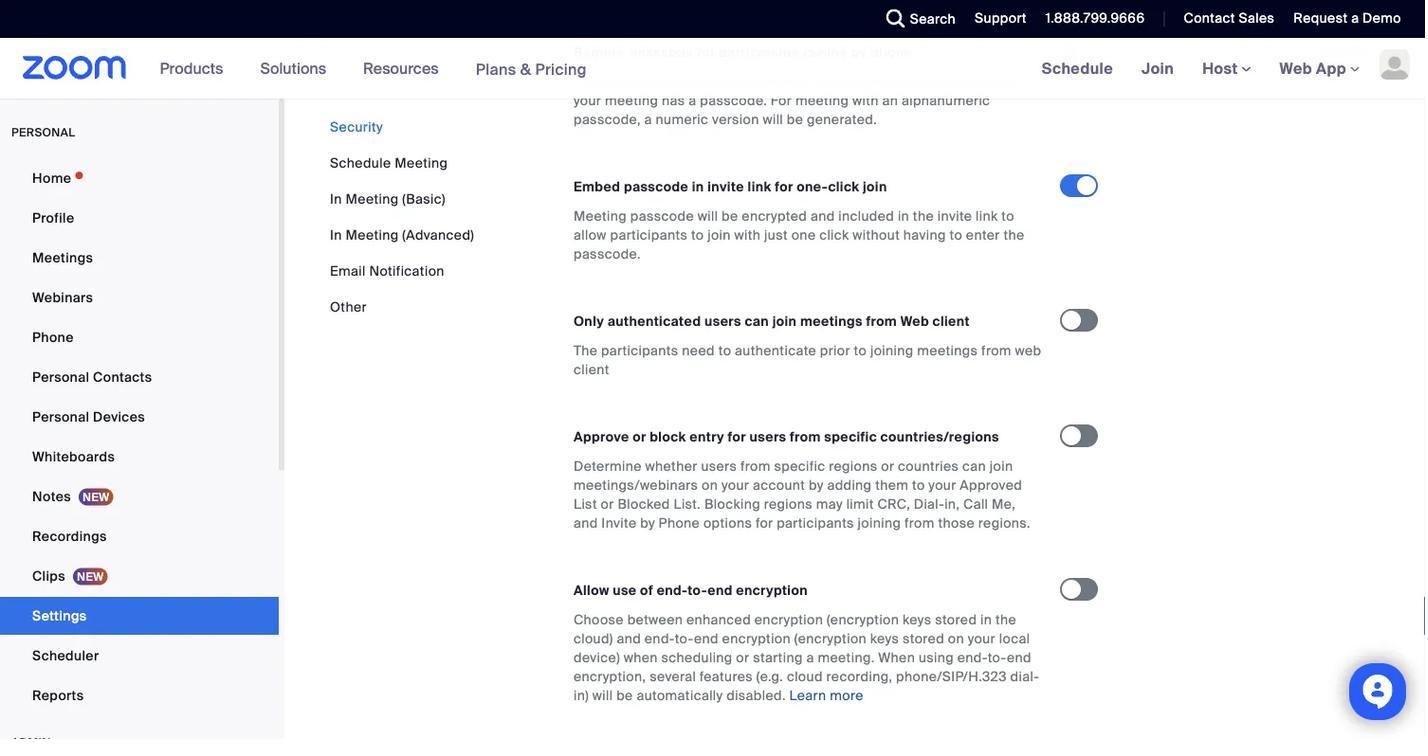 Task type: describe. For each thing, give the bounding box(es) containing it.
embed
[[574, 178, 621, 196]]

a left the demo on the top right
[[1352, 9, 1360, 27]]

meetings inside the participants need to authenticate prior to joining meetings from web client
[[918, 342, 978, 360]]

web app
[[1280, 58, 1347, 78]]

scheduler link
[[0, 638, 279, 675]]

2 vertical spatial to-
[[988, 650, 1007, 667]]

profile
[[32, 209, 74, 227]]

in for encryption
[[981, 612, 993, 629]]

list
[[574, 496, 598, 513]]

meetings/webinars
[[574, 477, 699, 494]]

product information navigation
[[146, 38, 601, 100]]

whiteboards link
[[0, 438, 279, 476]]

1 vertical spatial the
[[1004, 226, 1025, 244]]

joining inside 'determine whether users from specific regions or countries can join meetings/webinars on your account by adding them to your approved list or blocked list. blocking regions may limit crc, dial-in, call me, and invite by phone options for participants joining from those regions.'
[[858, 515, 901, 532]]

on inside 'determine whether users from specific regions or countries can join meetings/webinars on your account by adding them to your approved list or blocked list. blocking regions may limit crc, dial-in, call me, and invite by phone options for participants joining from those regions.'
[[702, 477, 718, 494]]

several
[[650, 669, 696, 686]]

settings
[[32, 608, 87, 625]]

blocked
[[618, 496, 670, 513]]

for inside a numeric passcode will be required for participants joining by phone if your meeting has a passcode. for meeting with an alphanumeric passcode, a numeric version will be generated.
[[813, 73, 830, 90]]

invite inside the meeting passcode will be encrypted and included in the invite link to allow participants to join with just one click without having to enter the passcode.
[[938, 207, 973, 225]]

&
[[521, 59, 532, 79]]

between
[[628, 612, 683, 629]]

email notification link
[[330, 262, 445, 280]]

of
[[640, 582, 654, 600]]

0 vertical spatial end
[[708, 582, 733, 600]]

plans & pricing
[[476, 59, 587, 79]]

1 vertical spatial stored
[[903, 631, 945, 648]]

0 vertical spatial click
[[829, 178, 860, 196]]

scheduling
[[662, 650, 733, 667]]

0 vertical spatial specific
[[825, 429, 878, 446]]

will inside choose between enhanced encryption (encryption keys stored in the cloud) and end-to-end encryption (encryption keys stored on your local device) when scheduling or starting a meeting. when using end-to-end encryption, several features (e.g. cloud recording, phone/sip/h.323 dial- in) will be automatically disabled.
[[593, 687, 613, 705]]

meeting for in meeting (advanced)
[[346, 226, 399, 244]]

by inside a numeric passcode will be required for participants joining by phone if your meeting has a passcode. for meeting with an alphanumeric passcode, a numeric version will be generated.
[[962, 73, 977, 90]]

block
[[650, 429, 687, 446]]

profile picture image
[[1380, 49, 1411, 80]]

encryption,
[[574, 669, 646, 686]]

for
[[771, 92, 792, 109]]

embed passcode in invite link for one-click join
[[574, 178, 888, 196]]

1 vertical spatial encryption
[[755, 612, 824, 629]]

or up them
[[882, 458, 895, 475]]

need
[[682, 342, 715, 360]]

notes link
[[0, 478, 279, 516]]

profile link
[[0, 199, 279, 237]]

me,
[[992, 496, 1016, 513]]

0 vertical spatial stored
[[936, 612, 977, 629]]

meeting inside the meeting passcode will be encrypted and included in the invite link to allow participants to join with just one click without having to enter the passcode.
[[574, 207, 627, 225]]

demo
[[1363, 9, 1402, 27]]

meeting for in meeting (basic)
[[346, 190, 399, 208]]

security link
[[330, 118, 383, 136]]

0 horizontal spatial in
[[692, 178, 705, 196]]

will down for
[[763, 111, 784, 128]]

an
[[883, 92, 899, 109]]

automatically
[[637, 687, 723, 705]]

having
[[904, 226, 947, 244]]

can inside 'determine whether users from specific regions or countries can join meetings/webinars on your account by adding them to your approved list or blocked list. blocking regions may limit crc, dial-in, call me, and invite by phone options for participants joining from those regions.'
[[963, 458, 987, 475]]

1 vertical spatial (encryption
[[795, 631, 867, 648]]

limit
[[847, 496, 874, 513]]

crc,
[[878, 496, 911, 513]]

join inside 'determine whether users from specific regions or countries can join meetings/webinars on your account by adding them to your approved list or blocked list. blocking regions may limit crc, dial-in, call me, and invite by phone options for participants joining from those regions.'
[[990, 458, 1014, 475]]

and inside the meeting passcode will be encrypted and included in the invite link to allow participants to join with just one click without having to enter the passcode.
[[811, 207, 835, 225]]

settings link
[[0, 598, 279, 636]]

1 vertical spatial to-
[[675, 631, 694, 648]]

app
[[1317, 58, 1347, 78]]

meetings link
[[0, 239, 279, 277]]

contact sales
[[1184, 9, 1275, 27]]

recording,
[[827, 669, 893, 686]]

0 vertical spatial (encryption
[[827, 612, 900, 629]]

whether
[[646, 458, 698, 475]]

link inside the meeting passcode will be encrypted and included in the invite link to allow participants to join with just one click without having to enter the passcode.
[[976, 207, 999, 225]]

a right 'has'
[[689, 92, 697, 109]]

only
[[574, 313, 605, 330]]

0 horizontal spatial link
[[748, 178, 772, 196]]

allow use of end-to-end encryption
[[574, 582, 808, 600]]

users for from
[[702, 458, 737, 475]]

call
[[964, 496, 989, 513]]

contact
[[1184, 9, 1236, 27]]

recordings
[[32, 528, 107, 546]]

personal contacts
[[32, 369, 152, 386]]

1 vertical spatial numeric
[[656, 111, 709, 128]]

device)
[[574, 650, 620, 667]]

(advanced)
[[403, 226, 474, 244]]

2 meeting from the left
[[796, 92, 849, 109]]

account
[[753, 477, 806, 494]]

participants inside a numeric passcode will be required for participants joining by phone if your meeting has a passcode. for meeting with an alphanumeric passcode, a numeric version will be generated.
[[834, 73, 911, 90]]

them
[[876, 477, 909, 494]]

features
[[700, 669, 753, 686]]

webinars link
[[0, 279, 279, 317]]

require passcode for participants joining by phone
[[574, 43, 913, 61]]

1 meeting from the left
[[605, 92, 659, 109]]

passcode. inside a numeric passcode will be required for participants joining by phone if your meeting has a passcode. for meeting with an alphanumeric passcode, a numeric version will be generated.
[[700, 92, 768, 109]]

1.888.799.9666 button up schedule link
[[1046, 9, 1146, 27]]

when
[[879, 650, 916, 667]]

or left "block"
[[633, 429, 647, 446]]

search button
[[873, 0, 961, 38]]

participants inside 'determine whether users from specific regions or countries can join meetings/webinars on your account by adding them to your approved list or blocked list. blocking regions may limit crc, dial-in, call me, and invite by phone options for participants joining from those regions.'
[[777, 515, 855, 532]]

1 horizontal spatial regions
[[829, 458, 878, 475]]

cloud)
[[574, 631, 614, 648]]

in)
[[574, 687, 589, 705]]

local
[[1000, 631, 1031, 648]]

banner containing products
[[0, 38, 1426, 100]]

0 vertical spatial to-
[[688, 582, 708, 600]]

learn more link
[[790, 687, 864, 705]]

in,
[[945, 496, 960, 513]]

cloud
[[787, 669, 823, 686]]

participants up required
[[719, 43, 800, 61]]

1 vertical spatial keys
[[871, 631, 900, 648]]

be down require passcode for participants joining by phone
[[734, 73, 751, 90]]

solutions button
[[260, 38, 335, 99]]

for up version
[[698, 43, 716, 61]]

generated.
[[807, 111, 878, 128]]

version
[[713, 111, 760, 128]]

meeting for schedule meeting
[[395, 154, 448, 172]]

using
[[919, 650, 954, 667]]

0 vertical spatial keys
[[903, 612, 932, 629]]

authenticated
[[608, 313, 702, 330]]

2 vertical spatial encryption
[[723, 631, 791, 648]]

in for one-
[[898, 207, 910, 225]]

0 horizontal spatial can
[[745, 313, 770, 330]]

the for stored
[[996, 612, 1017, 629]]

personal devices
[[32, 408, 145, 426]]

or inside choose between enhanced encryption (encryption keys stored in the cloud) and end-to-end encryption (encryption keys stored on your local device) when scheduling or starting a meeting. when using end-to-end encryption, several features (e.g. cloud recording, phone/sip/h.323 dial- in) will be automatically disabled.
[[737, 650, 750, 667]]

required
[[755, 73, 809, 90]]

the for included
[[913, 207, 935, 225]]

request a demo
[[1294, 9, 1402, 27]]

notification
[[369, 262, 445, 280]]

request
[[1294, 9, 1349, 27]]

0 vertical spatial encryption
[[736, 582, 808, 600]]

join link
[[1128, 38, 1189, 99]]

join
[[1142, 58, 1175, 78]]

options
[[704, 515, 753, 532]]

home
[[32, 169, 71, 187]]

be inside choose between enhanced encryption (encryption keys stored in the cloud) and end-to-end encryption (encryption keys stored on your local device) when scheduling or starting a meeting. when using end-to-end encryption, several features (e.g. cloud recording, phone/sip/h.323 dial- in) will be automatically disabled.
[[617, 687, 633, 705]]

approve or block entry for users from specific countries/regions
[[574, 429, 1000, 446]]

users for can
[[705, 313, 742, 330]]

one-
[[797, 178, 829, 196]]

join inside the meeting passcode will be encrypted and included in the invite link to allow participants to join with just one click without having to enter the passcode.
[[708, 226, 731, 244]]



Task type: locate. For each thing, give the bounding box(es) containing it.
without
[[853, 226, 900, 244]]

end-
[[657, 582, 688, 600], [645, 631, 675, 648], [958, 650, 988, 667]]

1 vertical spatial schedule
[[330, 154, 391, 172]]

0 horizontal spatial phone
[[871, 43, 913, 61]]

end- down between
[[645, 631, 675, 648]]

in meeting (basic) link
[[330, 190, 446, 208]]

regions down account
[[764, 496, 813, 513]]

0 vertical spatial on
[[702, 477, 718, 494]]

users
[[705, 313, 742, 330], [750, 429, 787, 446], [702, 458, 737, 475]]

schedule right if
[[1042, 58, 1114, 78]]

1 horizontal spatial phone
[[659, 515, 700, 532]]

to- up enhanced
[[688, 582, 708, 600]]

0 horizontal spatial meeting
[[605, 92, 659, 109]]

0 horizontal spatial numeric
[[587, 73, 640, 90]]

phone link
[[0, 319, 279, 357]]

end up enhanced
[[708, 582, 733, 600]]

1 vertical spatial client
[[574, 361, 610, 379]]

0 horizontal spatial regions
[[764, 496, 813, 513]]

passcode inside the meeting passcode will be encrypted and included in the invite link to allow participants to join with just one click without having to enter the passcode.
[[631, 207, 694, 225]]

1 vertical spatial personal
[[32, 408, 90, 426]]

products button
[[160, 38, 232, 99]]

0 horizontal spatial phone
[[32, 329, 74, 346]]

2 horizontal spatial and
[[811, 207, 835, 225]]

2 vertical spatial and
[[617, 631, 641, 648]]

search
[[911, 10, 956, 28]]

with inside a numeric passcode will be required for participants joining by phone if your meeting has a passcode. for meeting with an alphanumeric passcode, a numeric version will be generated.
[[853, 92, 879, 109]]

only authenticated users can join meetings from web client
[[574, 313, 970, 330]]

schedule for schedule meeting
[[330, 154, 391, 172]]

client down the
[[574, 361, 610, 379]]

regions up adding
[[829, 458, 878, 475]]

0 horizontal spatial and
[[574, 515, 598, 532]]

recordings link
[[0, 518, 279, 556]]

0 horizontal spatial with
[[735, 226, 761, 244]]

1 horizontal spatial on
[[949, 631, 965, 648]]

will down require passcode for participants joining by phone
[[710, 73, 731, 90]]

has
[[662, 92, 685, 109]]

0 horizontal spatial invite
[[708, 178, 745, 196]]

phone inside a numeric passcode will be required for participants joining by phone if your meeting has a passcode. for meeting with an alphanumeric passcode, a numeric version will be generated.
[[980, 73, 1021, 90]]

users inside 'determine whether users from specific regions or countries can join meetings/webinars on your account by adding them to your approved list or blocked list. blocking regions may limit crc, dial-in, call me, and invite by phone options for participants joining from those regions.'
[[702, 458, 737, 475]]

phone inside 'determine whether users from specific regions or countries can join meetings/webinars on your account by adding them to your approved list or blocked list. blocking regions may limit crc, dial-in, call me, and invite by phone options for participants joining from those regions.'
[[659, 515, 700, 532]]

webinars
[[32, 289, 93, 306]]

or right list
[[601, 496, 614, 513]]

meeting up generated.
[[796, 92, 849, 109]]

0 horizontal spatial schedule
[[330, 154, 391, 172]]

1 horizontal spatial keys
[[903, 612, 932, 629]]

to- down local
[[988, 650, 1007, 667]]

1 horizontal spatial passcode.
[[700, 92, 768, 109]]

alphanumeric
[[902, 92, 991, 109]]

your up blocking
[[722, 477, 750, 494]]

determine
[[574, 458, 642, 475]]

joining up required
[[803, 43, 848, 61]]

for
[[698, 43, 716, 61], [813, 73, 830, 90], [775, 178, 794, 196], [728, 429, 747, 446], [756, 515, 774, 532]]

keys up using
[[903, 612, 932, 629]]

menu bar
[[330, 118, 474, 317]]

other
[[330, 298, 367, 316]]

client
[[933, 313, 970, 330], [574, 361, 610, 379]]

2 vertical spatial end
[[1007, 650, 1032, 667]]

your left local
[[968, 631, 996, 648]]

2 personal from the top
[[32, 408, 90, 426]]

web inside meetings navigation
[[1280, 58, 1313, 78]]

plans
[[476, 59, 517, 79]]

passcode for for
[[629, 43, 694, 61]]

link up encrypted
[[748, 178, 772, 196]]

with left the just at the right of the page
[[735, 226, 761, 244]]

0 horizontal spatial on
[[702, 477, 718, 494]]

passcode
[[629, 43, 694, 61], [643, 73, 707, 90], [624, 178, 689, 196], [631, 207, 694, 225]]

can
[[745, 313, 770, 330], [963, 458, 987, 475]]

in inside the meeting passcode will be encrypted and included in the invite link to allow participants to join with just one click without having to enter the passcode.
[[898, 207, 910, 225]]

personal for personal contacts
[[32, 369, 90, 386]]

blocking
[[705, 496, 761, 513]]

in meeting (advanced) link
[[330, 226, 474, 244]]

passcode inside a numeric passcode will be required for participants joining by phone if your meeting has a passcode. for meeting with an alphanumeric passcode, a numeric version will be generated.
[[643, 73, 707, 90]]

the inside choose between enhanced encryption (encryption keys stored in the cloud) and end-to-end encryption (encryption keys stored on your local device) when scheduling or starting a meeting. when using end-to-end encryption, several features (e.g. cloud recording, phone/sip/h.323 dial- in) will be automatically disabled.
[[996, 612, 1017, 629]]

numeric down 'has'
[[656, 111, 709, 128]]

(e.g.
[[757, 669, 784, 686]]

specific up adding
[[825, 429, 878, 446]]

end up scheduling
[[694, 631, 719, 648]]

or
[[633, 429, 647, 446], [882, 458, 895, 475], [601, 496, 614, 513], [737, 650, 750, 667]]

phone down "search" button
[[871, 43, 913, 61]]

1 vertical spatial regions
[[764, 496, 813, 513]]

invite up enter
[[938, 207, 973, 225]]

users up need
[[705, 313, 742, 330]]

meeting down schedule meeting
[[346, 190, 399, 208]]

banner
[[0, 38, 1426, 100]]

1 horizontal spatial in
[[898, 207, 910, 225]]

invite
[[602, 515, 637, 532]]

on up using
[[949, 631, 965, 648]]

be down embed passcode in invite link for one-click join
[[722, 207, 739, 225]]

will down embed passcode in invite link for one-click join
[[698, 207, 719, 225]]

meetings up 'prior'
[[801, 313, 863, 330]]

a inside choose between enhanced encryption (encryption keys stored in the cloud) and end-to-end encryption (encryption keys stored on your local device) when scheduling or starting a meeting. when using end-to-end encryption, several features (e.g. cloud recording, phone/sip/h.323 dial- in) will be automatically disabled.
[[807, 650, 815, 667]]

0 horizontal spatial meetings
[[801, 313, 863, 330]]

0 vertical spatial end-
[[657, 582, 688, 600]]

to- up scheduling
[[675, 631, 694, 648]]

0 horizontal spatial web
[[901, 313, 930, 330]]

for right "options"
[[756, 515, 774, 532]]

personal for personal devices
[[32, 408, 90, 426]]

from inside the participants need to authenticate prior to joining meetings from web client
[[982, 342, 1012, 360]]

by up generated.
[[852, 43, 868, 61]]

personal up whiteboards
[[32, 408, 90, 426]]

1 horizontal spatial client
[[933, 313, 970, 330]]

participants inside the meeting passcode will be encrypted and included in the invite link to allow participants to join with just one click without having to enter the passcode.
[[611, 226, 688, 244]]

your up 'in,'
[[929, 477, 957, 494]]

schedule down security
[[330, 154, 391, 172]]

learn
[[790, 687, 827, 705]]

or up features
[[737, 650, 750, 667]]

meetings navigation
[[1028, 38, 1426, 100]]

client inside the participants need to authenticate prior to joining meetings from web client
[[574, 361, 610, 379]]

disabled.
[[727, 687, 786, 705]]

1 vertical spatial invite
[[938, 207, 973, 225]]

the participants need to authenticate prior to joining meetings from web client
[[574, 342, 1042, 379]]

for inside 'determine whether users from specific regions or countries can join meetings/webinars on your account by adding them to your approved list or blocked list. blocking regions may limit crc, dial-in, call me, and invite by phone options for participants joining from those regions.'
[[756, 515, 774, 532]]

and down list
[[574, 515, 598, 532]]

in for in meeting (advanced)
[[330, 226, 342, 244]]

in meeting (advanced)
[[330, 226, 474, 244]]

0 vertical spatial phone
[[32, 329, 74, 346]]

be down for
[[787, 111, 804, 128]]

regions.
[[979, 515, 1031, 532]]

notes
[[32, 488, 71, 506]]

and inside 'determine whether users from specific regions or countries can join meetings/webinars on your account by adding them to your approved list or blocked list. blocking regions may limit crc, dial-in, call me, and invite by phone options for participants joining from those regions.'
[[574, 515, 598, 532]]

your inside a numeric passcode will be required for participants joining by phone if your meeting has a passcode. for meeting with an alphanumeric passcode, a numeric version will be generated.
[[574, 92, 602, 109]]

encryption
[[736, 582, 808, 600], [755, 612, 824, 629], [723, 631, 791, 648]]

1 horizontal spatial with
[[853, 92, 879, 109]]

1 horizontal spatial numeric
[[656, 111, 709, 128]]

0 vertical spatial web
[[1280, 58, 1313, 78]]

menu bar containing security
[[330, 118, 474, 317]]

personal contacts link
[[0, 359, 279, 397]]

phone left if
[[980, 73, 1021, 90]]

join up approved
[[990, 458, 1014, 475]]

join up included
[[863, 178, 888, 196]]

users down the entry at bottom
[[702, 458, 737, 475]]

participants down may
[[777, 515, 855, 532]]

join up authenticate
[[773, 313, 797, 330]]

passcode. inside the meeting passcode will be encrypted and included in the invite link to allow participants to join with just one click without having to enter the passcode.
[[574, 245, 641, 263]]

in meeting (basic)
[[330, 190, 446, 208]]

meetings
[[32, 249, 93, 267]]

to
[[1002, 207, 1015, 225], [692, 226, 704, 244], [950, 226, 963, 244], [719, 342, 732, 360], [854, 342, 867, 360], [913, 477, 926, 494]]

joining right 'prior'
[[871, 342, 914, 360]]

click up included
[[829, 178, 860, 196]]

1 vertical spatial meetings
[[918, 342, 978, 360]]

can up authenticate
[[745, 313, 770, 330]]

phone down webinars
[[32, 329, 74, 346]]

1 horizontal spatial link
[[976, 207, 999, 225]]

0 vertical spatial users
[[705, 313, 742, 330]]

on up blocking
[[702, 477, 718, 494]]

meeting up email notification 'link'
[[346, 226, 399, 244]]

passcode for in
[[624, 178, 689, 196]]

1 vertical spatial end-
[[645, 631, 675, 648]]

and up when
[[617, 631, 641, 648]]

when
[[624, 650, 658, 667]]

1 horizontal spatial phone
[[980, 73, 1021, 90]]

numeric down "require"
[[587, 73, 640, 90]]

will inside the meeting passcode will be encrypted and included in the invite link to allow participants to join with just one click without having to enter the passcode.
[[698, 207, 719, 225]]

0 vertical spatial and
[[811, 207, 835, 225]]

1 horizontal spatial can
[[963, 458, 987, 475]]

1 vertical spatial in
[[898, 207, 910, 225]]

0 horizontal spatial passcode.
[[574, 245, 641, 263]]

keys up when
[[871, 631, 900, 648]]

end- up phone/sip/h.323
[[958, 650, 988, 667]]

1.888.799.9666 button up "join"
[[1032, 0, 1150, 38]]

1 vertical spatial on
[[949, 631, 965, 648]]

2 vertical spatial users
[[702, 458, 737, 475]]

end down local
[[1007, 650, 1032, 667]]

a right the passcode,
[[645, 111, 653, 128]]

participants up an
[[834, 73, 911, 90]]

the right enter
[[1004, 226, 1025, 244]]

in for in meeting (basic)
[[330, 190, 342, 208]]

1.888.799.9666
[[1046, 9, 1146, 27]]

passcode. down allow
[[574, 245, 641, 263]]

learn more
[[790, 687, 864, 705]]

meeting
[[395, 154, 448, 172], [346, 190, 399, 208], [574, 207, 627, 225], [346, 226, 399, 244]]

from
[[867, 313, 898, 330], [982, 342, 1012, 360], [790, 429, 821, 446], [741, 458, 771, 475], [905, 515, 935, 532]]

those
[[939, 515, 975, 532]]

1 vertical spatial and
[[574, 515, 598, 532]]

web down having
[[901, 313, 930, 330]]

allow
[[574, 226, 607, 244]]

your down a
[[574, 92, 602, 109]]

clips link
[[0, 558, 279, 596]]

be inside the meeting passcode will be encrypted and included in the invite link to allow participants to join with just one click without having to enter the passcode.
[[722, 207, 739, 225]]

in
[[330, 190, 342, 208], [330, 226, 342, 244]]

1 horizontal spatial and
[[617, 631, 641, 648]]

in up email
[[330, 226, 342, 244]]

1 vertical spatial link
[[976, 207, 999, 225]]

for right the entry at bottom
[[728, 429, 747, 446]]

1 in from the top
[[330, 190, 342, 208]]

1 vertical spatial phone
[[659, 515, 700, 532]]

can up approved
[[963, 458, 987, 475]]

join down embed passcode in invite link for one-click join
[[708, 226, 731, 244]]

personal
[[32, 369, 90, 386], [32, 408, 90, 426]]

with inside the meeting passcode will be encrypted and included in the invite link to allow participants to join with just one click without having to enter the passcode.
[[735, 226, 761, 244]]

passcode. up version
[[700, 92, 768, 109]]

2 vertical spatial the
[[996, 612, 1017, 629]]

and up one
[[811, 207, 835, 225]]

by up may
[[809, 477, 824, 494]]

whiteboards
[[32, 448, 115, 466]]

a numeric passcode will be required for participants joining by phone if your meeting has a passcode. for meeting with an alphanumeric passcode, a numeric version will be generated.
[[574, 73, 1033, 128]]

schedule for schedule
[[1042, 58, 1114, 78]]

zoom logo image
[[23, 56, 127, 80]]

0 vertical spatial with
[[853, 92, 879, 109]]

end
[[708, 582, 733, 600], [694, 631, 719, 648], [1007, 650, 1032, 667]]

host
[[1203, 58, 1242, 78]]

a up cloud
[[807, 650, 815, 667]]

resources button
[[363, 38, 447, 99]]

scheduler
[[32, 647, 99, 665]]

0 vertical spatial invite
[[708, 178, 745, 196]]

1 horizontal spatial meetings
[[918, 342, 978, 360]]

2 horizontal spatial in
[[981, 612, 993, 629]]

clips
[[32, 568, 65, 585]]

1 personal from the top
[[32, 369, 90, 386]]

0 vertical spatial in
[[692, 178, 705, 196]]

prior
[[820, 342, 851, 360]]

be
[[734, 73, 751, 90], [787, 111, 804, 128], [722, 207, 739, 225], [617, 687, 633, 705]]

participants
[[719, 43, 800, 61], [834, 73, 911, 90], [611, 226, 688, 244], [601, 342, 679, 360], [777, 515, 855, 532]]

participants inside the participants need to authenticate prior to joining meetings from web client
[[601, 342, 679, 360]]

1 vertical spatial specific
[[775, 458, 826, 475]]

joining down crc,
[[858, 515, 901, 532]]

the up local
[[996, 612, 1017, 629]]

meeting up "(basic)" at the top of the page
[[395, 154, 448, 172]]

invite up encrypted
[[708, 178, 745, 196]]

0 vertical spatial regions
[[829, 458, 878, 475]]

0 vertical spatial personal
[[32, 369, 90, 386]]

locked
[[1320, 43, 1364, 59]]

1 vertical spatial click
[[820, 226, 850, 244]]

1 vertical spatial can
[[963, 458, 987, 475]]

0 vertical spatial numeric
[[587, 73, 640, 90]]

click inside the meeting passcode will be encrypted and included in the invite link to allow participants to join with just one click without having to enter the passcode.
[[820, 226, 850, 244]]

the up having
[[913, 207, 935, 225]]

meeting up allow
[[574, 207, 627, 225]]

joining up alphanumeric
[[915, 73, 958, 90]]

devices
[[93, 408, 145, 426]]

1 vertical spatial with
[[735, 226, 761, 244]]

your inside choose between enhanced encryption (encryption keys stored in the cloud) and end-to-end encryption (encryption keys stored on your local device) when scheduling or starting a meeting. when using end-to-end encryption, several features (e.g. cloud recording, phone/sip/h.323 dial- in) will be automatically disabled.
[[968, 631, 996, 648]]

and inside choose between enhanced encryption (encryption keys stored in the cloud) and end-to-end encryption (encryption keys stored on your local device) when scheduling or starting a meeting. when using end-to-end encryption, several features (e.g. cloud recording, phone/sip/h.323 dial- in) will be automatically disabled.
[[617, 631, 641, 648]]

specific up account
[[775, 458, 826, 475]]

1 horizontal spatial schedule
[[1042, 58, 1114, 78]]

stored
[[936, 612, 977, 629], [903, 631, 945, 648]]

for left one-
[[775, 178, 794, 196]]

on inside choose between enhanced encryption (encryption keys stored in the cloud) and end-to-end encryption (encryption keys stored on your local device) when scheduling or starting a meeting. when using end-to-end encryption, several features (e.g. cloud recording, phone/sip/h.323 dial- in) will be automatically disabled.
[[949, 631, 965, 648]]

2 vertical spatial end-
[[958, 650, 988, 667]]

joining inside the participants need to authenticate prior to joining meetings from web client
[[871, 342, 914, 360]]

phone/sip/h.323
[[897, 669, 1007, 686]]

0 horizontal spatial client
[[574, 361, 610, 379]]

personal devices link
[[0, 398, 279, 436]]

meeting up the passcode,
[[605, 92, 659, 109]]

passcode for will
[[631, 207, 694, 225]]

0 vertical spatial in
[[330, 190, 342, 208]]

0 vertical spatial passcode.
[[700, 92, 768, 109]]

1 vertical spatial web
[[901, 313, 930, 330]]

0 vertical spatial can
[[745, 313, 770, 330]]

schedule inside meetings navigation
[[1042, 58, 1114, 78]]

client down having
[[933, 313, 970, 330]]

participants down authenticated
[[601, 342, 679, 360]]

0 vertical spatial schedule
[[1042, 58, 1114, 78]]

1 horizontal spatial invite
[[938, 207, 973, 225]]

in
[[692, 178, 705, 196], [898, 207, 910, 225], [981, 612, 993, 629]]

schedule link
[[1028, 38, 1128, 99]]

users up account
[[750, 429, 787, 446]]

personal up personal devices
[[32, 369, 90, 386]]

phone inside personal menu menu
[[32, 329, 74, 346]]

approved
[[960, 477, 1023, 494]]

0 vertical spatial meetings
[[801, 313, 863, 330]]

1 vertical spatial phone
[[980, 73, 1021, 90]]

(basic)
[[403, 190, 446, 208]]

0 vertical spatial link
[[748, 178, 772, 196]]

in inside choose between enhanced encryption (encryption keys stored in the cloud) and end-to-end encryption (encryption keys stored on your local device) when scheduling or starting a meeting. when using end-to-end encryption, several features (e.g. cloud recording, phone/sip/h.323 dial- in) will be automatically disabled.
[[981, 612, 993, 629]]

participants right allow
[[611, 226, 688, 244]]

web
[[1280, 58, 1313, 78], [901, 313, 930, 330]]

1 vertical spatial end
[[694, 631, 719, 648]]

be down encryption,
[[617, 687, 633, 705]]

with left an
[[853, 92, 879, 109]]

determine whether users from specific regions or countries can join meetings/webinars on your account by adding them to your approved list or blocked list. blocking regions may limit crc, dial-in, call me, and invite by phone options for participants joining from those regions.
[[574, 458, 1031, 532]]

joining inside a numeric passcode will be required for participants joining by phone if your meeting has a passcode. for meeting with an alphanumeric passcode, a numeric version will be generated.
[[915, 73, 958, 90]]

dial-
[[1011, 669, 1040, 686]]

0 vertical spatial client
[[933, 313, 970, 330]]

in down schedule meeting
[[330, 190, 342, 208]]

by down blocked
[[641, 515, 655, 532]]

2 in from the top
[[330, 226, 342, 244]]

meeting passcode will be encrypted and included in the invite link to allow participants to join with just one click without having to enter the passcode.
[[574, 207, 1025, 263]]

personal menu menu
[[0, 159, 279, 717]]

1 horizontal spatial meeting
[[796, 92, 849, 109]]

0 vertical spatial phone
[[871, 43, 913, 61]]

end- right of
[[657, 582, 688, 600]]

dial-
[[914, 496, 945, 513]]

specific inside 'determine whether users from specific regions or countries can join meetings/webinars on your account by adding them to your approved list or blocked list. blocking regions may limit crc, dial-in, call me, and invite by phone options for participants joining from those regions.'
[[775, 458, 826, 475]]

phone down list.
[[659, 515, 700, 532]]

by up alphanumeric
[[962, 73, 977, 90]]

list.
[[674, 496, 701, 513]]

one
[[792, 226, 816, 244]]

numeric
[[587, 73, 640, 90], [656, 111, 709, 128]]

1 vertical spatial users
[[750, 429, 787, 446]]

to inside 'determine whether users from specific regions or countries can join meetings/webinars on your account by adding them to your approved list or blocked list. blocking regions may limit crc, dial-in, call me, and invite by phone options for participants joining from those regions.'
[[913, 477, 926, 494]]

will
[[710, 73, 731, 90], [763, 111, 784, 128], [698, 207, 719, 225], [593, 687, 613, 705]]

require
[[574, 43, 626, 61]]

2 vertical spatial in
[[981, 612, 993, 629]]

web left app
[[1280, 58, 1313, 78]]

1 vertical spatial in
[[330, 226, 342, 244]]

1 horizontal spatial web
[[1280, 58, 1313, 78]]

1 vertical spatial passcode.
[[574, 245, 641, 263]]



Task type: vqa. For each thing, say whether or not it's contained in the screenshot.
"View" "menu item"
no



